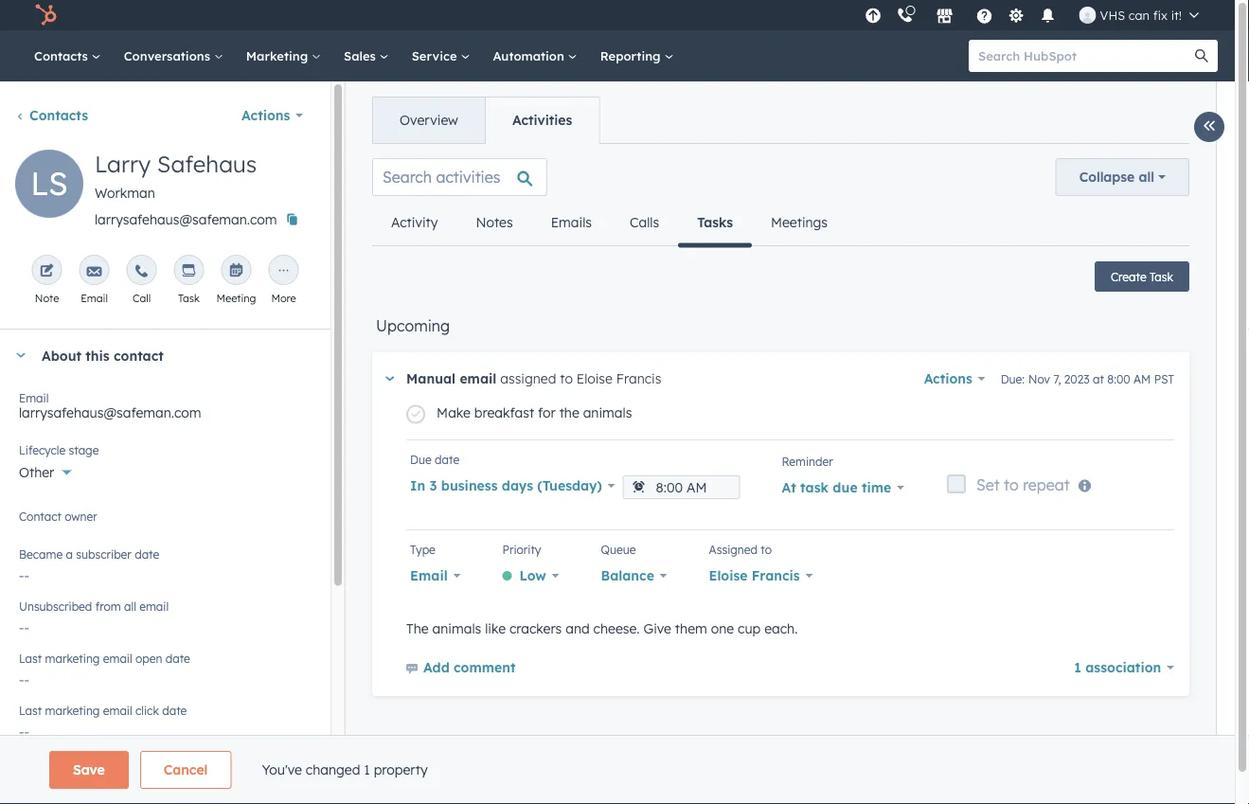 Task type: vqa. For each thing, say whether or not it's contained in the screenshot.
The Settings image
yes



Task type: describe. For each thing, give the bounding box(es) containing it.
the animals like crackers and cheese. give them one cup each. button
[[406, 617, 1156, 640]]

vhs can fix it! button
[[1068, 0, 1211, 30]]

balance
[[601, 567, 654, 584]]

HH:MM text field
[[623, 475, 740, 499]]

more
[[271, 292, 296, 305]]

1 inside popup button
[[1074, 659, 1082, 676]]

became
[[19, 547, 63, 561]]

email up make
[[460, 370, 497, 387]]

call image
[[134, 264, 149, 279]]

other button
[[19, 454, 312, 485]]

task image
[[181, 264, 197, 279]]

last marketing email click date
[[19, 703, 187, 718]]

calls button
[[611, 200, 678, 245]]

all for collapse all
[[1139, 169, 1155, 185]]

collapse
[[1080, 169, 1135, 185]]

no owner button
[[19, 506, 312, 537]]

due date
[[410, 452, 460, 467]]

notes
[[476, 214, 513, 231]]

due:
[[1001, 372, 1025, 386]]

tasks button
[[678, 200, 752, 248]]

0 horizontal spatial actions
[[242, 107, 290, 124]]

at task due time button
[[782, 474, 905, 501]]

all for view all properties
[[65, 757, 78, 772]]

conversations link
[[112, 30, 235, 81]]

fix
[[1154, 7, 1168, 23]]

1 vertical spatial all
[[124, 599, 136, 613]]

contact owner no owner
[[19, 509, 97, 533]]

create task
[[1111, 269, 1174, 284]]

owner up became a subscriber date
[[65, 509, 97, 523]]

1 horizontal spatial property
[[374, 762, 428, 778]]

days
[[502, 477, 533, 494]]

task
[[801, 479, 829, 496]]

1 association button
[[1074, 654, 1175, 681]]

eloise inside popup button
[[709, 567, 748, 584]]

about
[[42, 347, 81, 364]]

note
[[35, 292, 59, 305]]

vhs can fix it!
[[1100, 7, 1182, 23]]

last for last marketing email open date
[[19, 651, 42, 665]]

last for last marketing email click date
[[19, 703, 42, 718]]

changed
[[306, 762, 360, 778]]

settings image
[[1008, 8, 1025, 25]]

owner up a
[[41, 516, 79, 533]]

nov
[[1029, 372, 1051, 386]]

automation link
[[482, 30, 589, 81]]

cheese.
[[594, 620, 640, 637]]

you've changed 1 property
[[262, 762, 428, 778]]

call
[[133, 292, 151, 305]]

manual
[[406, 370, 456, 387]]

queue
[[601, 542, 636, 556]]

contact
[[19, 509, 61, 523]]

add
[[424, 659, 450, 676]]

them
[[675, 620, 707, 637]]

make breakfast for the animals button
[[437, 402, 1159, 424]]

7,
[[1054, 372, 1061, 386]]

pst
[[1154, 372, 1175, 386]]

1 vertical spatial contacts
[[29, 107, 88, 124]]

click
[[135, 703, 159, 718]]

view for view all properties
[[37, 757, 62, 772]]

1 horizontal spatial email
[[81, 292, 108, 305]]

1 association
[[1074, 659, 1162, 676]]

0 vertical spatial eloise
[[577, 370, 613, 387]]

email larrysafehaus@safeman.com
[[19, 391, 201, 421]]

like
[[485, 620, 506, 637]]

0 vertical spatial contacts
[[34, 48, 92, 63]]

meeting image
[[229, 264, 244, 279]]

stage
[[69, 443, 99, 457]]

notifications button
[[1032, 0, 1064, 30]]

eloise francis
[[709, 567, 800, 584]]

about this contact
[[42, 347, 164, 364]]

note image
[[39, 264, 55, 279]]

collapse all
[[1080, 169, 1155, 185]]

0 horizontal spatial 1
[[364, 762, 370, 778]]

subscriber
[[76, 547, 132, 561]]

comment
[[454, 659, 516, 676]]

lifecycle
[[19, 443, 66, 457]]

marketplaces image
[[936, 9, 953, 26]]

to for assigned to
[[761, 542, 772, 556]]

Search activities search field
[[372, 158, 548, 196]]

the
[[559, 404, 580, 421]]

emails
[[551, 214, 592, 231]]

due
[[410, 452, 432, 467]]

task inside button
[[1150, 269, 1174, 284]]

this
[[86, 347, 110, 364]]

vhs can fix it! menu
[[860, 0, 1213, 30]]

add comment
[[424, 659, 516, 676]]

set to repeat
[[977, 475, 1070, 494]]

association
[[1086, 659, 1162, 676]]

sales
[[344, 48, 380, 63]]

sales link
[[333, 30, 400, 81]]

larry
[[95, 150, 151, 178]]

help image
[[976, 9, 993, 26]]

meetings button
[[752, 200, 847, 245]]

in 3 business days (tuesday) button
[[410, 473, 615, 499]]

from
[[95, 599, 121, 613]]

email left "click"
[[103, 703, 132, 718]]

and
[[566, 620, 590, 637]]

make breakfast for the animals
[[437, 404, 632, 421]]

meetings
[[771, 214, 828, 231]]

marketplaces button
[[925, 0, 965, 30]]

each.
[[765, 620, 798, 637]]

date right "click"
[[162, 703, 187, 718]]

give
[[644, 620, 672, 637]]

manual email assigned to eloise francis
[[406, 370, 662, 387]]

a
[[66, 547, 73, 561]]

marketing for last marketing email click date
[[45, 703, 100, 718]]

8:00
[[1108, 372, 1131, 386]]

Last marketing email click date text field
[[19, 714, 312, 745]]

Last marketing email open date text field
[[19, 662, 312, 692]]

create task button
[[1095, 261, 1190, 292]]



Task type: locate. For each thing, give the bounding box(es) containing it.
property left history
[[208, 757, 254, 772]]

you've
[[262, 762, 302, 778]]

the
[[406, 620, 429, 637]]

1 vertical spatial actions
[[924, 370, 973, 387]]

0 vertical spatial animals
[[583, 404, 632, 421]]

conversations
[[124, 48, 214, 63]]

notifications image
[[1040, 9, 1057, 26]]

property
[[208, 757, 254, 772], [374, 762, 428, 778]]

safehaus
[[157, 150, 257, 178]]

1 vertical spatial task
[[178, 292, 200, 305]]

2 marketing from the top
[[45, 703, 100, 718]]

marketing link
[[235, 30, 333, 81]]

date right 'due'
[[435, 452, 460, 467]]

history
[[258, 757, 294, 772]]

1 vertical spatial navigation
[[372, 200, 847, 248]]

1 vertical spatial francis
[[752, 567, 800, 584]]

1 view from the left
[[37, 757, 62, 772]]

lifecycle stage
[[19, 443, 99, 457]]

email
[[81, 292, 108, 305], [19, 391, 49, 405], [410, 567, 448, 584]]

2 last from the top
[[19, 703, 42, 718]]

0 vertical spatial francis
[[617, 370, 662, 387]]

due date element
[[623, 475, 740, 499]]

assigned
[[500, 370, 556, 387]]

reporting
[[600, 48, 664, 63]]

all right collapse
[[1139, 169, 1155, 185]]

1 vertical spatial caret image
[[386, 376, 394, 381]]

all left properties
[[65, 757, 78, 772]]

0 vertical spatial contacts link
[[23, 30, 112, 81]]

1 vertical spatial last
[[19, 703, 42, 718]]

0 vertical spatial 1
[[1074, 659, 1082, 676]]

more image
[[276, 264, 291, 279]]

0 horizontal spatial caret image
[[15, 353, 27, 358]]

email
[[460, 370, 497, 387], [139, 599, 169, 613], [103, 651, 132, 665], [103, 703, 132, 718]]

owner
[[65, 509, 97, 523], [41, 516, 79, 533]]

calling icon image
[[897, 7, 914, 24]]

0 vertical spatial navigation
[[372, 97, 600, 144]]

email inside popup button
[[410, 567, 448, 584]]

1 right "changed"
[[364, 762, 370, 778]]

1 vertical spatial actions button
[[924, 366, 986, 392]]

email down email 'icon'
[[81, 292, 108, 305]]

overview
[[400, 112, 458, 128]]

1 vertical spatial contacts link
[[15, 107, 88, 124]]

date down no owner popup button
[[135, 547, 159, 561]]

to right set
[[1004, 475, 1019, 494]]

view property history
[[179, 757, 294, 772]]

feed
[[357, 143, 1205, 719]]

1 horizontal spatial to
[[761, 542, 772, 556]]

1 horizontal spatial francis
[[752, 567, 800, 584]]

overview button
[[373, 98, 485, 143]]

to for set to repeat
[[1004, 475, 1019, 494]]

in 3 business days (tuesday)
[[410, 477, 602, 494]]

0 vertical spatial task
[[1150, 269, 1174, 284]]

0 vertical spatial email
[[81, 292, 108, 305]]

1 horizontal spatial all
[[124, 599, 136, 613]]

no
[[19, 516, 37, 533]]

1 vertical spatial animals
[[433, 620, 481, 637]]

navigation containing activity
[[372, 200, 847, 248]]

0 vertical spatial marketing
[[45, 651, 100, 665]]

task options element
[[406, 440, 1175, 617]]

feed containing upcoming
[[357, 143, 1205, 719]]

1 horizontal spatial actions
[[924, 370, 973, 387]]

in
[[410, 477, 426, 494]]

Search HubSpot search field
[[969, 40, 1201, 72]]

2 view from the left
[[179, 757, 205, 772]]

low button
[[502, 563, 559, 589]]

actions inside feed
[[924, 370, 973, 387]]

1 horizontal spatial actions button
[[924, 366, 986, 392]]

activities
[[512, 112, 572, 128]]

0 horizontal spatial eloise
[[577, 370, 613, 387]]

save
[[73, 762, 105, 778]]

open
[[135, 651, 162, 665]]

0 horizontal spatial to
[[560, 370, 573, 387]]

to up eloise francis popup button
[[761, 542, 772, 556]]

due
[[833, 479, 858, 496]]

0 horizontal spatial all
[[65, 757, 78, 772]]

date inside task options element
[[435, 452, 460, 467]]

0 vertical spatial actions
[[242, 107, 290, 124]]

view
[[37, 757, 62, 772], [179, 757, 205, 772]]

create
[[1111, 269, 1147, 284]]

1 horizontal spatial animals
[[583, 404, 632, 421]]

caret image left about on the top left
[[15, 353, 27, 358]]

actions button
[[229, 97, 316, 135], [924, 366, 986, 392]]

1 vertical spatial eloise
[[709, 567, 748, 584]]

1 navigation from the top
[[372, 97, 600, 144]]

navigation
[[372, 97, 600, 144], [372, 200, 847, 248]]

animals left like
[[433, 620, 481, 637]]

2 horizontal spatial email
[[410, 567, 448, 584]]

marketing for last marketing email open date
[[45, 651, 100, 665]]

activity
[[391, 214, 438, 231]]

type
[[410, 542, 436, 556]]

2 navigation from the top
[[372, 200, 847, 248]]

0 vertical spatial actions button
[[229, 97, 316, 135]]

hubspot image
[[34, 4, 57, 27]]

1 horizontal spatial eloise
[[709, 567, 748, 584]]

marketing up 'view all properties' link
[[45, 703, 100, 718]]

1 horizontal spatial task
[[1150, 269, 1174, 284]]

caret image
[[15, 353, 27, 358], [386, 376, 394, 381]]

0 horizontal spatial task
[[178, 292, 200, 305]]

Unsubscribed from all email text field
[[19, 610, 312, 640]]

notes button
[[457, 200, 532, 245]]

2 vertical spatial to
[[761, 542, 772, 556]]

0 horizontal spatial property
[[208, 757, 254, 772]]

contact
[[114, 347, 164, 364]]

about this contact button
[[0, 330, 312, 381]]

all right from at left bottom
[[124, 599, 136, 613]]

1 vertical spatial to
[[1004, 475, 1019, 494]]

email image
[[87, 264, 102, 279]]

1 vertical spatial email
[[19, 391, 49, 405]]

due: nov 7, 2023 at 8:00 am pst
[[1001, 372, 1175, 386]]

2 vertical spatial all
[[65, 757, 78, 772]]

save button
[[49, 751, 129, 789]]

0 vertical spatial all
[[1139, 169, 1155, 185]]

eloise up the
[[577, 370, 613, 387]]

0 vertical spatial to
[[560, 370, 573, 387]]

1 left association
[[1074, 659, 1082, 676]]

(tuesday)
[[537, 477, 602, 494]]

2 horizontal spatial all
[[1139, 169, 1155, 185]]

1
[[1074, 659, 1082, 676], [364, 762, 370, 778]]

reminder
[[782, 454, 833, 468]]

view all properties link
[[20, 749, 152, 780]]

larrysafehaus@safeman.com down larry safehaus workman
[[95, 211, 277, 228]]

eloise francis button
[[709, 563, 813, 589]]

larrysafehaus@safeman.com
[[95, 211, 277, 228], [19, 404, 201, 421]]

at
[[782, 479, 796, 496]]

workman
[[95, 185, 155, 201]]

last down unsubscribed on the left bottom
[[19, 651, 42, 665]]

emails button
[[532, 200, 611, 245]]

email down about on the top left
[[19, 391, 49, 405]]

2023
[[1065, 372, 1090, 386]]

eloise
[[577, 370, 613, 387], [709, 567, 748, 584]]

to up the
[[560, 370, 573, 387]]

cup
[[738, 620, 761, 637]]

actions button left due:
[[924, 366, 986, 392]]

2 horizontal spatial to
[[1004, 475, 1019, 494]]

view down last marketing email click date text field
[[179, 757, 205, 772]]

task right 'create'
[[1150, 269, 1174, 284]]

search button
[[1186, 40, 1218, 72]]

task
[[1150, 269, 1174, 284], [178, 292, 200, 305]]

navigation containing overview
[[372, 97, 600, 144]]

search image
[[1195, 49, 1209, 63]]

tasks
[[697, 214, 733, 231]]

activity button
[[372, 200, 457, 245]]

activities button
[[485, 98, 599, 143]]

all inside popup button
[[1139, 169, 1155, 185]]

caret image left manual
[[386, 376, 394, 381]]

2 vertical spatial email
[[410, 567, 448, 584]]

view for view property history
[[179, 757, 205, 772]]

actions button down marketing
[[229, 97, 316, 135]]

last up view all properties
[[19, 703, 42, 718]]

larrysafehaus@safeman.com up stage
[[19, 404, 201, 421]]

actions down marketing
[[242, 107, 290, 124]]

task down task icon
[[178, 292, 200, 305]]

0 vertical spatial caret image
[[15, 353, 27, 358]]

make
[[437, 404, 471, 421]]

eloise francis image
[[1079, 7, 1097, 24]]

1 horizontal spatial 1
[[1074, 659, 1082, 676]]

1 vertical spatial marketing
[[45, 703, 100, 718]]

email left "open"
[[103, 651, 132, 665]]

other
[[19, 464, 54, 481]]

service link
[[400, 30, 482, 81]]

1 marketing from the top
[[45, 651, 100, 665]]

0 vertical spatial larrysafehaus@safeman.com
[[95, 211, 277, 228]]

1 horizontal spatial view
[[179, 757, 205, 772]]

hubspot link
[[23, 4, 71, 27]]

francis inside eloise francis popup button
[[752, 567, 800, 584]]

email down became a subscriber date text field
[[139, 599, 169, 613]]

1 vertical spatial larrysafehaus@safeman.com
[[19, 404, 201, 421]]

cancel button
[[140, 751, 232, 789]]

properties
[[81, 757, 136, 772]]

Became a subscriber date text field
[[19, 558, 312, 588]]

email inside email larrysafehaus@safeman.com
[[19, 391, 49, 405]]

breakfast
[[474, 404, 534, 421]]

0 horizontal spatial francis
[[617, 370, 662, 387]]

upgrade image
[[865, 8, 882, 25]]

0 horizontal spatial email
[[19, 391, 49, 405]]

unsubscribed from all email
[[19, 599, 169, 613]]

unsubscribed
[[19, 599, 92, 613]]

contacts link
[[23, 30, 112, 81], [15, 107, 88, 124]]

can
[[1129, 7, 1150, 23]]

email down type
[[410, 567, 448, 584]]

actions left due:
[[924, 370, 973, 387]]

property right "changed"
[[374, 762, 428, 778]]

marketing down unsubscribed on the left bottom
[[45, 651, 100, 665]]

collapse all button
[[1056, 158, 1190, 196]]

1 horizontal spatial caret image
[[386, 376, 394, 381]]

0 vertical spatial last
[[19, 651, 42, 665]]

email button
[[410, 563, 461, 589]]

1 last from the top
[[19, 651, 42, 665]]

one
[[711, 620, 734, 637]]

at
[[1093, 372, 1104, 386]]

caret image inside about this contact "dropdown button"
[[15, 353, 27, 358]]

1 vertical spatial 1
[[364, 762, 370, 778]]

help button
[[969, 0, 1001, 30]]

view property history link
[[163, 749, 310, 780]]

date
[[435, 452, 460, 467], [135, 547, 159, 561], [166, 651, 190, 665], [162, 703, 187, 718]]

animals right the
[[583, 404, 632, 421]]

date right "open"
[[166, 651, 190, 665]]

0 horizontal spatial actions button
[[229, 97, 316, 135]]

0 horizontal spatial animals
[[433, 620, 481, 637]]

eloise down the assigned
[[709, 567, 748, 584]]

view left save
[[37, 757, 62, 772]]

repeat
[[1023, 475, 1070, 494]]

0 horizontal spatial view
[[37, 757, 62, 772]]

it!
[[1171, 7, 1182, 23]]



